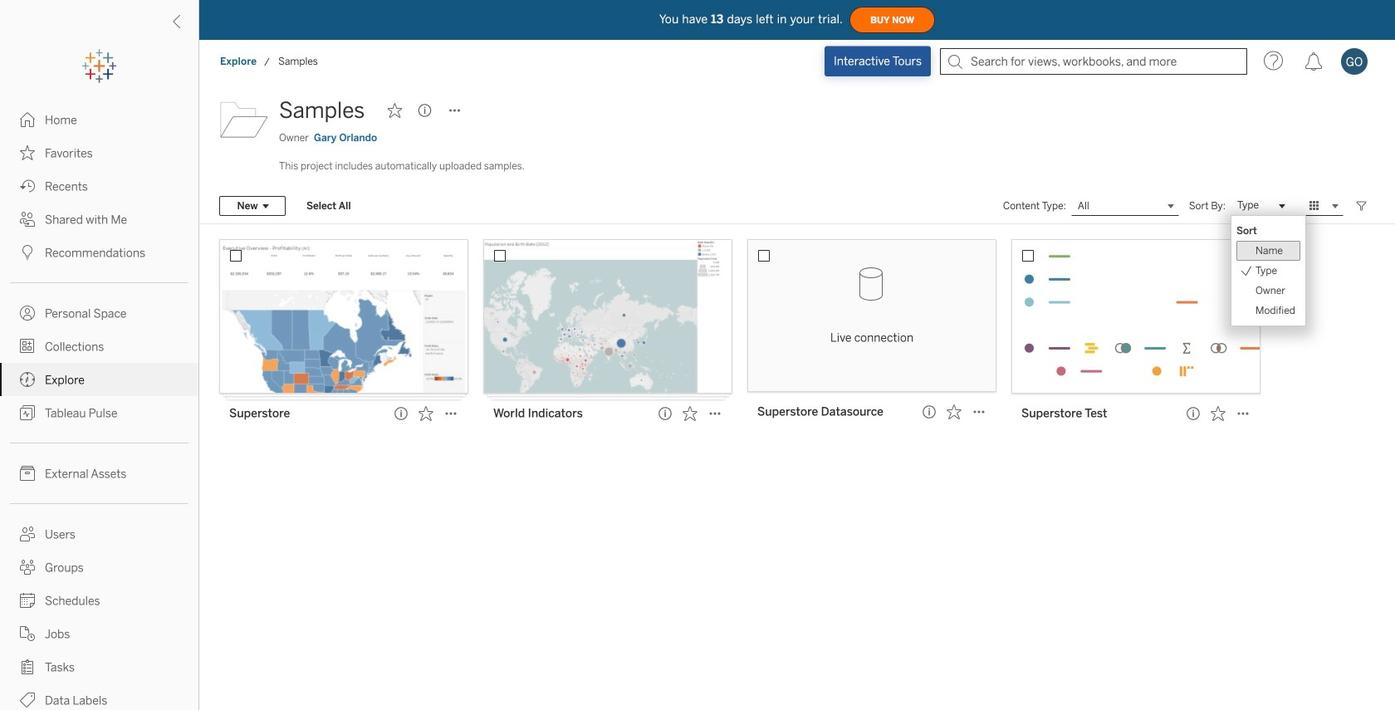 Task type: describe. For each thing, give the bounding box(es) containing it.
Search for views, workbooks, and more text field
[[940, 48, 1248, 75]]

main navigation. press the up and down arrow keys to access links. element
[[0, 103, 199, 710]]

grid view image
[[1307, 198, 1322, 213]]



Task type: vqa. For each thing, say whether or not it's contained in the screenshot.
Publish for Publish As...
no



Task type: locate. For each thing, give the bounding box(es) containing it.
group
[[1237, 221, 1301, 321]]

project image
[[219, 94, 269, 144]]

checkbox item
[[1237, 241, 1301, 261]]

navigation panel element
[[0, 50, 199, 710]]



